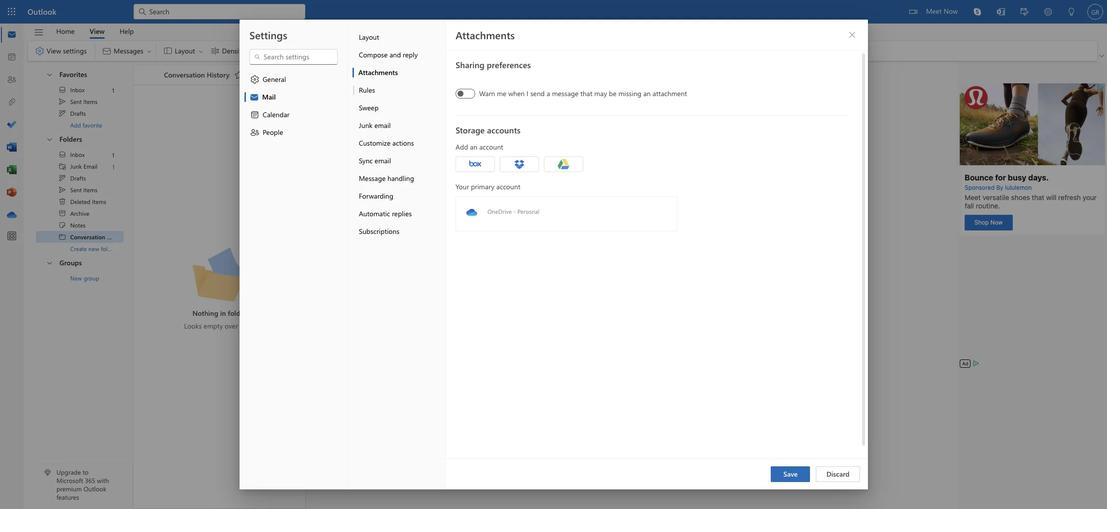 Task type: vqa. For each thing, say whether or not it's contained in the screenshot.
 Inbox to the bottom
yes



Task type: describe. For each thing, give the bounding box(es) containing it.
drafts inside  sent items  drafts
[[70, 110, 86, 117]]

layout
[[359, 32, 379, 42]]

discard
[[827, 470, 850, 479]]

accounts
[[487, 125, 521, 136]]

message
[[552, 89, 579, 98]]

send
[[530, 89, 545, 98]]

automatic replies button
[[352, 205, 445, 223]]

warn me when i send a message that may be missing an attachment
[[479, 89, 687, 98]]

your
[[456, 182, 469, 192]]

view button
[[82, 24, 112, 39]]

junk inside tree item
[[70, 163, 82, 170]]

0 vertical spatial an
[[643, 89, 651, 98]]

warn
[[479, 89, 495, 98]]

meet
[[927, 6, 942, 16]]

in
[[220, 309, 226, 318]]

sweep
[[359, 103, 379, 112]]

add for add an account
[[456, 142, 468, 152]]

empty
[[204, 322, 223, 331]]

outlook inside banner
[[28, 6, 56, 17]]

create new folder
[[70, 245, 116, 253]]

 for favorites
[[46, 70, 54, 78]]

forwarding
[[359, 192, 393, 201]]

account for your primary account
[[496, 182, 520, 192]]

meet now
[[927, 6, 958, 16]]

 button
[[29, 24, 49, 41]]

premium features image
[[44, 470, 51, 477]]

group
[[84, 275, 99, 282]]

onedrive image
[[7, 211, 17, 221]]

when
[[508, 89, 525, 98]]

upgrade to microsoft 365 with premium outlook features
[[56, 469, 109, 502]]

 inbox for sent items
[[58, 86, 85, 94]]

onedrive - personal
[[488, 208, 539, 216]]

excel image
[[7, 166, 17, 175]]

automatic replies
[[359, 209, 412, 219]]

 button
[[284, 69, 298, 83]]

1 for sent items
[[112, 86, 114, 94]]

word image
[[7, 143, 17, 153]]

dialog containing settings
[[0, 0, 1108, 510]]

 button for favorites
[[41, 66, 57, 83]]

view inside button
[[90, 26, 105, 36]]

 for  view settings
[[35, 46, 45, 56]]


[[469, 159, 481, 170]]

 button
[[845, 27, 860, 43]]

missing
[[619, 89, 642, 98]]

conversation inside conversation history 
[[164, 70, 205, 79]]

features
[[56, 494, 79, 502]]

folder for new
[[101, 245, 116, 253]]

new
[[70, 275, 82, 282]]

attachments inside attachments tab panel
[[456, 28, 515, 42]]

6 tree item from the top
[[36, 172, 124, 184]]

sent inside  drafts  sent items  deleted items  archive  notes  conversation history
[[70, 186, 82, 194]]

drafts inside  drafts  sent items  deleted items  archive  notes  conversation history
[[70, 174, 86, 182]]

history inside  drafts  sent items  deleted items  archive  notes  conversation history
[[107, 233, 126, 241]]

attachments tab panel
[[446, 20, 868, 490]]

tree item containing 
[[36, 196, 124, 208]]

 for folders
[[46, 135, 54, 143]]


[[58, 163, 66, 170]]

email for junk email
[[374, 121, 391, 130]]

favorites
[[59, 70, 87, 79]]

attachments heading
[[456, 28, 515, 42]]

looks
[[184, 322, 202, 331]]

automatic
[[359, 209, 390, 219]]

attachment
[[653, 89, 687, 98]]

create new folder tree item
[[36, 243, 124, 255]]

sharing preferences
[[456, 59, 531, 70]]

365
[[85, 477, 95, 485]]

preferences
[[487, 59, 531, 70]]

favorites tree
[[36, 62, 124, 131]]

set your advertising preferences image
[[973, 360, 981, 368]]

may
[[594, 89, 607, 98]]


[[58, 222, 66, 229]]

reply
[[403, 50, 418, 59]]


[[910, 8, 918, 16]]

calendar
[[263, 110, 289, 119]]

new
[[89, 245, 99, 253]]

 calendar
[[250, 110, 289, 120]]

Search settings search field
[[261, 52, 327, 62]]

i
[[527, 89, 528, 98]]

archive
[[70, 210, 89, 218]]

rules
[[359, 85, 375, 95]]

settings heading
[[249, 28, 287, 42]]

 button for folders
[[41, 131, 57, 147]]


[[250, 128, 260, 138]]

tab list inside application
[[49, 24, 141, 39]]

layout group
[[158, 41, 255, 61]]

 for 
[[250, 75, 260, 84]]

storage accounts
[[456, 125, 521, 136]]

4 tree item from the top
[[36, 149, 124, 161]]

 inside  sent items  drafts
[[58, 110, 66, 117]]


[[514, 159, 525, 170]]

sweep button
[[352, 99, 445, 117]]

that
[[580, 89, 593, 98]]

people image
[[7, 75, 17, 85]]

me
[[497, 89, 507, 98]]

 people
[[250, 128, 283, 138]]

personal
[[517, 208, 539, 216]]

people
[[263, 128, 283, 137]]


[[249, 92, 259, 102]]


[[234, 70, 244, 80]]

here.
[[240, 322, 255, 331]]

groups
[[59, 258, 82, 268]]

mail
[[262, 92, 276, 102]]

outlook inside upgrade to microsoft 365 with premium outlook features
[[84, 485, 106, 494]]

onedrive image
[[466, 207, 478, 219]]

tree containing 
[[36, 149, 126, 255]]

ad
[[963, 361, 969, 367]]

 button
[[231, 67, 247, 83]]

tree item containing 
[[36, 161, 124, 172]]

 button
[[500, 157, 539, 172]]

now
[[944, 6, 958, 16]]



Task type: locate. For each thing, give the bounding box(es) containing it.
junk email
[[359, 121, 391, 130]]

tree item down the archive
[[36, 220, 124, 231]]

 inbox up  junk email
[[58, 151, 85, 159]]

1  from the top
[[46, 70, 54, 78]]

 inbox inside tree
[[58, 151, 85, 159]]

outlook banner
[[0, 0, 1108, 24]]

view inside  view settings
[[47, 46, 61, 55]]

1 vertical spatial 1
[[112, 151, 114, 159]]

 inside folders tree item
[[46, 135, 54, 143]]

0 horizontal spatial view
[[47, 46, 61, 55]]

 button
[[41, 66, 57, 83], [41, 131, 57, 147], [41, 255, 57, 271]]

1 for junk email
[[112, 151, 114, 159]]

 button inside favorites tree item
[[41, 66, 57, 83]]

folders
[[59, 135, 82, 144]]

0 vertical spatial 
[[46, 70, 54, 78]]

compose and reply
[[359, 50, 418, 59]]

tree item down favorites
[[36, 84, 124, 96]]

1 email from the top
[[374, 121, 391, 130]]

outlook link
[[28, 0, 56, 24]]


[[58, 98, 66, 106], [58, 186, 66, 194]]

2 1 from the top
[[112, 151, 114, 159]]

1 vertical spatial an
[[470, 142, 477, 152]]

sync
[[359, 156, 373, 166]]

customize actions
[[359, 139, 414, 148]]

history inside conversation history 
[[207, 70, 230, 79]]

folder inside tree item
[[101, 245, 116, 253]]

1 inbox from the top
[[70, 86, 85, 94]]

 button
[[456, 157, 495, 172]]

and
[[390, 50, 401, 59]]

 down the 
[[35, 46, 45, 56]]

0 vertical spatial 
[[58, 98, 66, 106]]

1 vertical spatial 
[[58, 186, 66, 194]]

junk right 
[[70, 163, 82, 170]]

0 vertical spatial 
[[58, 110, 66, 117]]

0 vertical spatial history
[[207, 70, 230, 79]]

1 drafts from the top
[[70, 110, 86, 117]]

3  from the top
[[46, 259, 54, 267]]

storage
[[456, 125, 485, 136]]

sent up deleted
[[70, 186, 82, 194]]

1  from the top
[[58, 98, 66, 106]]

1 1 from the top
[[112, 86, 114, 94]]

0 vertical spatial  inbox
[[58, 86, 85, 94]]

 inbox inside favorites tree
[[58, 86, 85, 94]]

an down storage
[[470, 142, 477, 152]]

add favorite tree item
[[36, 119, 124, 131]]

0 horizontal spatial an
[[470, 142, 477, 152]]

1 horizontal spatial conversation
[[164, 70, 205, 79]]

9 tree item from the top
[[36, 208, 124, 220]]

1 horizontal spatial outlook
[[84, 485, 106, 494]]

items up deleted
[[83, 186, 98, 194]]

tree
[[36, 149, 126, 255]]

 heading
[[151, 65, 247, 85]]

premium
[[56, 485, 82, 494]]

 up add favorite "tree item"
[[58, 98, 66, 106]]

email
[[374, 121, 391, 130], [375, 156, 391, 166]]

view left help
[[90, 26, 105, 36]]

 up 
[[58, 151, 66, 159]]

1 vertical spatial drafts
[[70, 174, 86, 182]]

history
[[207, 70, 230, 79], [107, 233, 126, 241]]

rules button
[[352, 82, 445, 99]]

junk down sweep
[[359, 121, 372, 130]]

0 vertical spatial attachments
[[456, 28, 515, 42]]

 right  button
[[250, 75, 260, 84]]

1 down favorites tree item
[[112, 86, 114, 94]]

 inside  drafts  sent items  deleted items  archive  notes  conversation history
[[58, 174, 66, 182]]

conversation down layout group
[[164, 70, 205, 79]]

0 vertical spatial 1
[[112, 86, 114, 94]]

1 horizontal spatial 
[[250, 75, 260, 84]]

conversation inside  drafts  sent items  deleted items  archive  notes  conversation history
[[70, 233, 105, 241]]

 inbox
[[58, 86, 85, 94], [58, 151, 85, 159]]

0 vertical spatial email
[[374, 121, 391, 130]]

attachments
[[456, 28, 515, 42], [358, 68, 398, 77]]

account
[[479, 142, 503, 152], [496, 182, 520, 192]]

inbox for sent items
[[70, 86, 85, 94]]

inbox
[[70, 86, 85, 94], [70, 151, 85, 159]]

2  button from the top
[[41, 131, 57, 147]]

calendar image
[[7, 53, 17, 62]]

0 horizontal spatial attachments
[[358, 68, 398, 77]]

1 vertical spatial items
[[83, 186, 98, 194]]

 button left folders
[[41, 131, 57, 147]]

help
[[120, 26, 134, 36]]

0 vertical spatial items
[[83, 98, 98, 106]]

add for add favorite
[[70, 121, 81, 129]]


[[58, 198, 66, 206]]


[[849, 31, 856, 39]]

discard button
[[817, 467, 860, 483]]

to
[[83, 469, 89, 477]]

tree item containing 
[[36, 220, 124, 231]]

1 vertical spatial email
[[375, 156, 391, 166]]

2  inbox from the top
[[58, 151, 85, 159]]

inbox down favorites tree item
[[70, 86, 85, 94]]

tree item down deleted
[[36, 208, 124, 220]]


[[250, 110, 260, 120]]

inbox up  junk email
[[70, 151, 85, 159]]

an
[[643, 89, 651, 98], [470, 142, 477, 152]]

1 horizontal spatial folder
[[228, 309, 247, 318]]

save
[[784, 470, 798, 479]]

1 vertical spatial add
[[456, 142, 468, 152]]


[[287, 72, 295, 80]]

primary
[[471, 182, 495, 192]]

to do image
[[7, 120, 17, 130]]

1 inside favorites tree
[[112, 86, 114, 94]]

1 right "email"
[[112, 163, 114, 171]]

attachments up sharing preferences
[[456, 28, 515, 42]]

0 vertical spatial 
[[35, 46, 45, 56]]

document
[[0, 0, 1108, 510]]

conversation up the create new folder
[[70, 233, 105, 241]]

folder for in
[[228, 309, 247, 318]]

compose and reply button
[[352, 46, 445, 64]]

1 vertical spatial 
[[58, 174, 66, 182]]

1 vertical spatial view
[[47, 46, 61, 55]]

tree item containing 
[[36, 208, 124, 220]]

0 vertical spatial view
[[90, 26, 105, 36]]

 up add favorite "tree item"
[[58, 110, 66, 117]]

2  from the top
[[58, 174, 66, 182]]

attachments inside attachments button
[[358, 68, 398, 77]]

1 horizontal spatial attachments
[[456, 28, 515, 42]]

11 tree item from the top
[[36, 231, 126, 243]]

tree item up the archive
[[36, 196, 124, 208]]

folder
[[101, 245, 116, 253], [228, 309, 247, 318]]

folders tree item
[[36, 131, 124, 149]]

1 vertical spatial folder
[[228, 309, 247, 318]]

left-rail-appbar navigation
[[2, 24, 22, 227]]

1 horizontal spatial history
[[207, 70, 230, 79]]

dialog
[[0, 0, 1108, 510]]

attachments button
[[352, 64, 445, 82]]

1 vertical spatial  inbox
[[58, 151, 85, 159]]

attachments down compose
[[358, 68, 398, 77]]

outlook
[[28, 6, 56, 17], [84, 485, 106, 494]]

powerpoint image
[[7, 188, 17, 198]]

history up the create new folder
[[107, 233, 126, 241]]

 left groups
[[46, 259, 54, 267]]

1 horizontal spatial view
[[90, 26, 105, 36]]

 inside the settings "tab list"
[[250, 75, 260, 84]]

message list section
[[134, 63, 306, 509]]

2 vertical spatial  button
[[41, 255, 57, 271]]

tree item up  junk email
[[36, 149, 124, 161]]

items up the favorite
[[83, 98, 98, 106]]

add inside attachments tab panel
[[456, 142, 468, 152]]

1 horizontal spatial add
[[456, 142, 468, 152]]

1 sent from the top
[[70, 98, 82, 106]]

 inside groups tree item
[[46, 259, 54, 267]]

tree item up add favorite "tree item"
[[36, 96, 124, 108]]

tree item down  junk email
[[36, 172, 124, 184]]

notes
[[70, 222, 86, 229]]

 button inside groups tree item
[[41, 255, 57, 271]]

 drafts  sent items  deleted items  archive  notes  conversation history
[[58, 174, 126, 241]]

email up customize actions
[[374, 121, 391, 130]]

sent inside  sent items  drafts
[[70, 98, 82, 106]]

1 vertical spatial outlook
[[84, 485, 106, 494]]

7 tree item from the top
[[36, 184, 124, 196]]

0 horizontal spatial outlook
[[28, 6, 56, 17]]

0 vertical spatial 
[[58, 86, 66, 94]]

1  button from the top
[[41, 66, 57, 83]]

items right deleted
[[92, 198, 106, 206]]

2 vertical spatial items
[[92, 198, 106, 206]]

0 vertical spatial  button
[[41, 66, 57, 83]]

0 horizontal spatial add
[[70, 121, 81, 129]]

2 tree item from the top
[[36, 96, 124, 108]]

settings
[[249, 28, 287, 42]]

an right missing
[[643, 89, 651, 98]]

 up 
[[58, 186, 66, 194]]

add down storage
[[456, 142, 468, 152]]

folder right new
[[101, 245, 116, 253]]

1 horizontal spatial an
[[643, 89, 651, 98]]

 inside favorites tree
[[58, 86, 66, 94]]


[[58, 210, 66, 218]]

tree item up create
[[36, 231, 126, 243]]

settings tab list
[[239, 20, 348, 490]]

document containing settings
[[0, 0, 1108, 510]]

add inside add favorite "tree item"
[[70, 121, 81, 129]]

favorites tree item
[[36, 66, 124, 84]]

subscriptions
[[359, 227, 399, 236]]

add up folders
[[70, 121, 81, 129]]

outlook down the to
[[84, 485, 106, 494]]

1 vertical spatial account
[[496, 182, 520, 192]]

email inside junk email button
[[374, 121, 391, 130]]

0 vertical spatial outlook
[[28, 6, 56, 17]]

tree item up deleted
[[36, 184, 124, 196]]

sent
[[70, 98, 82, 106], [70, 186, 82, 194]]

0 horizontal spatial conversation
[[70, 233, 105, 241]]

conversation
[[164, 70, 205, 79], [70, 233, 105, 241]]

0 vertical spatial folder
[[101, 245, 116, 253]]

folder up over
[[228, 309, 247, 318]]

inbox inside favorites tree
[[70, 86, 85, 94]]

files image
[[7, 98, 17, 108]]

tree item up add favorite
[[36, 108, 124, 119]]

groups tree item
[[36, 255, 124, 273]]

email inside sync email button
[[375, 156, 391, 166]]

sync email
[[359, 156, 391, 166]]

1 vertical spatial 
[[58, 151, 66, 159]]

upgrade
[[56, 469, 81, 477]]

0 vertical spatial account
[[479, 142, 503, 152]]

 inside  view settings
[[35, 46, 45, 56]]

2 inbox from the top
[[70, 151, 85, 159]]

create
[[70, 245, 87, 253]]

1  from the top
[[58, 86, 66, 94]]

microsoft
[[56, 477, 83, 485]]

application containing settings
[[0, 0, 1108, 510]]

customize actions button
[[352, 135, 445, 152]]

 inbox down favorites
[[58, 86, 85, 94]]

 inside  sent items  drafts
[[58, 98, 66, 106]]

 inside favorites tree item
[[46, 70, 54, 78]]

 left favorites
[[46, 70, 54, 78]]

junk email button
[[352, 117, 445, 135]]

0 vertical spatial conversation
[[164, 70, 205, 79]]

folder inside nothing in folder looks empty over here.
[[228, 309, 247, 318]]

0 vertical spatial junk
[[359, 121, 372, 130]]

1 tree item from the top
[[36, 84, 124, 96]]

tree item containing 
[[36, 231, 126, 243]]

 for 
[[58, 86, 66, 94]]

email right sync
[[375, 156, 391, 166]]

8 tree item from the top
[[36, 196, 124, 208]]

drafts down  junk email
[[70, 174, 86, 182]]

tab list
[[49, 24, 141, 39]]

inbox for junk email
[[70, 151, 85, 159]]

drafts up add favorite "tree item"
[[70, 110, 86, 117]]

 inbox for junk email
[[58, 151, 85, 159]]

2  from the top
[[58, 151, 66, 159]]

10 tree item from the top
[[36, 220, 124, 231]]


[[46, 70, 54, 78], [46, 135, 54, 143], [46, 259, 54, 267]]

 button left favorites
[[41, 66, 57, 83]]

customize
[[359, 139, 391, 148]]

drafts
[[70, 110, 86, 117], [70, 174, 86, 182]]

1 horizontal spatial junk
[[359, 121, 372, 130]]

general
[[263, 75, 286, 84]]

account down '' button
[[496, 182, 520, 192]]

1 vertical spatial sent
[[70, 186, 82, 194]]

5 tree item from the top
[[36, 161, 124, 172]]

mail image
[[7, 30, 17, 40]]

1 vertical spatial 
[[46, 135, 54, 143]]

2  from the top
[[58, 186, 66, 194]]

 button left groups
[[41, 255, 57, 271]]

sent up add favorite "tree item"
[[70, 98, 82, 106]]

save button
[[771, 467, 811, 483]]

with
[[97, 477, 109, 485]]

tree item down folders tree item
[[36, 161, 124, 172]]

2 vertical spatial 1
[[112, 163, 114, 171]]

0 horizontal spatial 
[[35, 46, 45, 56]]

junk inside button
[[359, 121, 372, 130]]

view left settings
[[47, 46, 61, 55]]

 down 
[[58, 174, 66, 182]]

nothing in folder looks empty over here.
[[184, 309, 255, 331]]

 down favorites
[[58, 86, 66, 94]]

account down storage accounts
[[479, 142, 503, 152]]

1  inbox from the top
[[58, 86, 85, 94]]

 inside  drafts  sent items  deleted items  archive  notes  conversation history
[[58, 186, 66, 194]]

tree item
[[36, 84, 124, 96], [36, 96, 124, 108], [36, 108, 124, 119], [36, 149, 124, 161], [36, 161, 124, 172], [36, 172, 124, 184], [36, 184, 124, 196], [36, 196, 124, 208], [36, 208, 124, 220], [36, 220, 124, 231], [36, 231, 126, 243]]

conversation history 
[[164, 70, 244, 80]]

1 vertical spatial junk
[[70, 163, 82, 170]]

be
[[609, 89, 617, 98]]

message
[[359, 174, 386, 183]]

your primary account
[[456, 182, 520, 192]]

tab list containing home
[[49, 24, 141, 39]]

outlook up "" button
[[28, 6, 56, 17]]

email for sync email
[[375, 156, 391, 166]]

3 tree item from the top
[[36, 108, 124, 119]]

 button for groups
[[41, 255, 57, 271]]

1 vertical spatial inbox
[[70, 151, 85, 159]]

0 vertical spatial add
[[70, 121, 81, 129]]


[[254, 54, 261, 60]]

1 down folders tree item
[[112, 151, 114, 159]]

subscriptions button
[[352, 223, 445, 241]]

0 vertical spatial drafts
[[70, 110, 86, 117]]

3  button from the top
[[41, 255, 57, 271]]

1 vertical spatial conversation
[[70, 233, 105, 241]]

new group tree item
[[36, 273, 124, 284]]

items inside  sent items  drafts
[[83, 98, 98, 106]]

0 horizontal spatial folder
[[101, 245, 116, 253]]

sharing
[[456, 59, 485, 70]]

application
[[0, 0, 1108, 510]]

2 drafts from the top
[[70, 174, 86, 182]]

message handling
[[359, 174, 414, 183]]

home button
[[49, 24, 82, 39]]

 for groups
[[46, 259, 54, 267]]

 inside tree
[[58, 151, 66, 159]]

3 1 from the top
[[112, 163, 114, 171]]


[[58, 233, 66, 241]]

 button inside folders tree item
[[41, 131, 57, 147]]

1 vertical spatial history
[[107, 233, 126, 241]]

2  from the top
[[46, 135, 54, 143]]

handling
[[387, 174, 414, 183]]

0 horizontal spatial junk
[[70, 163, 82, 170]]

0 horizontal spatial history
[[107, 233, 126, 241]]

2 vertical spatial 
[[46, 259, 54, 267]]

forwarding button
[[352, 188, 445, 205]]

add an account
[[456, 142, 503, 152]]

2 sent from the top
[[70, 186, 82, 194]]

help button
[[112, 24, 141, 39]]

 left folders
[[46, 135, 54, 143]]

1 vertical spatial 
[[250, 75, 260, 84]]

0 vertical spatial sent
[[70, 98, 82, 106]]

 sent items  drafts
[[58, 98, 98, 117]]

sync email button
[[352, 152, 445, 170]]

 for 
[[58, 151, 66, 159]]

1 vertical spatial  button
[[41, 131, 57, 147]]

home
[[56, 26, 75, 36]]

new group
[[70, 275, 99, 282]]

 junk email
[[58, 163, 97, 170]]

 view settings
[[35, 46, 87, 56]]

1 vertical spatial attachments
[[358, 68, 398, 77]]

history left  button
[[207, 70, 230, 79]]

2 email from the top
[[375, 156, 391, 166]]

0 vertical spatial inbox
[[70, 86, 85, 94]]

account for add an account
[[479, 142, 503, 152]]

more apps image
[[7, 232, 17, 242]]

1  from the top
[[58, 110, 66, 117]]



